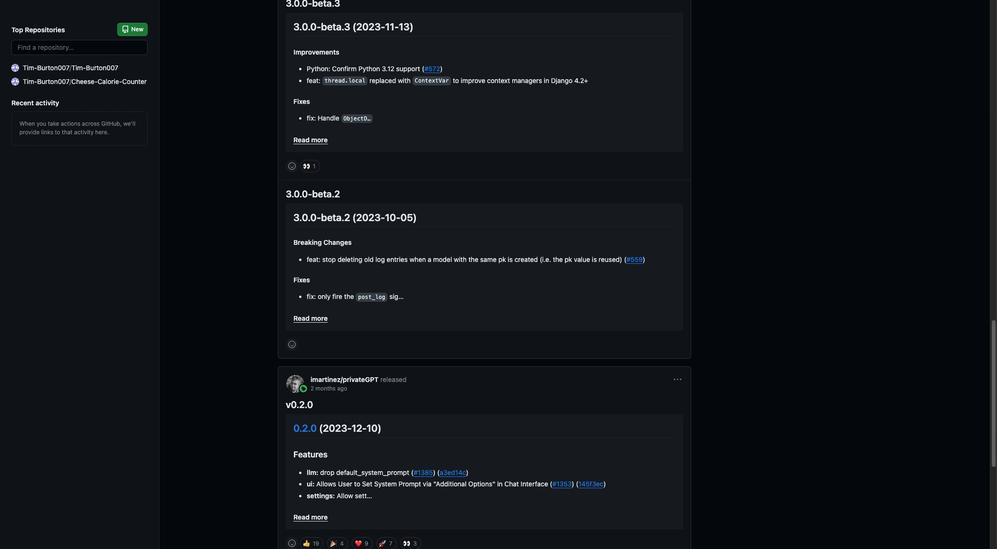 Task type: locate. For each thing, give the bounding box(es) containing it.
2 read more from the top
[[294, 315, 328, 323]]

fix: left only
[[307, 293, 316, 301]]

1 pk from the left
[[499, 255, 506, 264]]

card preview element containing 3.0.0-beta.3 (2023-11-13)
[[286, 13, 683, 152]]

1 vertical spatial card preview element
[[286, 204, 683, 331]]

1 feat: from the top
[[307, 76, 321, 84]]

2 add or remove reactions image from the top
[[288, 540, 296, 547]]

0 vertical spatial feat:
[[307, 76, 321, 84]]

python
[[358, 65, 380, 73]]

tim-burton007 / cheese-calorie-counter
[[23, 77, 147, 85]]

1 vertical spatial in
[[497, 480, 503, 488]]

19
[[313, 540, 319, 547]]

👀
[[303, 161, 310, 171], [403, 539, 410, 548]]

0 horizontal spatial is
[[508, 255, 513, 264]]

feat:
[[307, 76, 321, 84], [307, 255, 321, 264]]

2 horizontal spatial to
[[453, 76, 459, 84]]

read
[[294, 136, 310, 144], [294, 315, 310, 323], [294, 513, 310, 521]]

0.2.0 (2023-12-10)
[[294, 423, 382, 434]]

1 is from the left
[[508, 255, 513, 264]]

👀 left 1
[[303, 161, 310, 171]]

tim- for tim-burton007
[[23, 64, 37, 72]]

1 add or remove reactions element from the top
[[286, 160, 298, 172]]

2 read from the top
[[294, 315, 310, 323]]

12-
[[352, 423, 367, 434]]

0 vertical spatial add or remove reactions element
[[286, 160, 298, 172]]

fixes for 3.0.0-beta.2 (2023-10-05)
[[294, 276, 310, 284]]

prompt
[[399, 480, 421, 488]]

1 vertical spatial read more link
[[294, 310, 676, 324]]

beta.3
[[321, 21, 350, 32]]

2 fixes from the top
[[294, 276, 310, 284]]

/ up cheese-
[[69, 64, 72, 72]]

Find a repository… text field
[[11, 40, 148, 55]]

) left 145f3ec link on the right bottom of the page
[[572, 480, 574, 488]]

new link
[[118, 23, 148, 36]]

in left chat
[[497, 480, 503, 488]]

0 horizontal spatial 👀
[[303, 161, 310, 171]]

fixes down breaking
[[294, 276, 310, 284]]

read more
[[294, 136, 328, 144], [294, 315, 328, 323], [294, 513, 328, 521]]

the
[[469, 255, 479, 264], [553, 255, 563, 264], [344, 293, 354, 301]]

only
[[318, 293, 331, 301]]

0 vertical spatial with
[[398, 76, 411, 84]]

read more up 👀 1
[[294, 136, 328, 144]]

fix: for beta.2
[[307, 293, 316, 301]]

more down "settings:"
[[311, 513, 328, 521]]

0 vertical spatial read
[[294, 136, 310, 144]]

calorie-
[[98, 77, 122, 85]]

(2023- for 11-
[[353, 21, 385, 32]]

interface
[[521, 480, 548, 488]]

( right reused)
[[624, 255, 627, 264]]

2 more from the top
[[311, 315, 328, 323]]

/
[[69, 64, 72, 72], [69, 77, 71, 85]]

1 fixes from the top
[[294, 97, 310, 105]]

sig…
[[389, 293, 404, 301]]

in left django
[[544, 76, 549, 84]]

1 vertical spatial to
[[55, 129, 60, 136]]

the right (i.e.
[[553, 255, 563, 264]]

11-
[[385, 21, 399, 32]]

( right the #1385 link
[[437, 469, 440, 477]]

3.12
[[382, 65, 394, 73]]

to inside when you take actions across github, we'll provide links to that activity here.
[[55, 129, 60, 136]]

the left the same
[[469, 255, 479, 264]]

2 horizontal spatial the
[[553, 255, 563, 264]]

log
[[376, 255, 385, 264]]

to left set at the left
[[354, 480, 360, 488]]

beta.2 up changes
[[321, 212, 350, 223]]

feat: down the python:
[[307, 76, 321, 84]]

3 read more from the top
[[294, 513, 328, 521]]

is left the "created"
[[508, 255, 513, 264]]

a
[[428, 255, 432, 264]]

add or remove reactions image
[[288, 341, 296, 349], [288, 540, 296, 547]]

1 vertical spatial with
[[454, 255, 467, 264]]

tim- right cheese calorie counter image on the left top of the page
[[23, 77, 37, 85]]

0 vertical spatial read more link
[[294, 131, 676, 145]]

)
[[440, 65, 443, 73], [643, 255, 646, 264], [433, 469, 436, 477], [466, 469, 469, 477], [572, 480, 574, 488], [604, 480, 606, 488]]

13)
[[399, 21, 414, 32]]

👀 1
[[303, 161, 316, 171]]

3.0.0- down 3.0.0-beta.2
[[294, 212, 321, 223]]

in inside python: confirm python 3.12 support ( #572 ) feat: thread.local replaced with contextvar to improve context managers in django 4.2+
[[544, 76, 549, 84]]

tim burton007 image
[[11, 64, 19, 71]]

0 horizontal spatial the
[[344, 293, 354, 301]]

more
[[311, 136, 328, 144], [311, 315, 328, 323], [311, 513, 328, 521]]

1 vertical spatial feat:
[[307, 255, 321, 264]]

👀 left 3
[[403, 539, 410, 548]]

2 vertical spatial add or remove reactions element
[[286, 537, 298, 550]]

burton007 down the "find a repository…" 'text box'
[[37, 64, 69, 72]]

1 horizontal spatial 👀
[[403, 539, 410, 548]]

pk left 'value'
[[565, 255, 572, 264]]

read more for beta.3
[[294, 136, 328, 144]]

top repositories
[[11, 25, 65, 33]]

feed item heading menu image
[[674, 376, 682, 384]]

0 vertical spatial /
[[69, 64, 72, 72]]

activity
[[35, 99, 59, 107], [74, 129, 94, 136]]

(2023- for 10-
[[353, 212, 385, 223]]

1 read more link from the top
[[294, 131, 676, 145]]

card preview element containing 3.0.0-beta.2 (2023-10-05)
[[286, 204, 683, 331]]

fix: inside fixes fix: handle objectd…
[[307, 114, 316, 122]]

2 card preview element from the top
[[286, 204, 683, 331]]

0 vertical spatial add or remove reactions image
[[288, 341, 296, 349]]

1 vertical spatial read
[[294, 315, 310, 323]]

1 fix: from the top
[[307, 114, 316, 122]]

1 horizontal spatial in
[[544, 76, 549, 84]]

1 / from the top
[[69, 64, 72, 72]]

3 add or remove reactions element from the top
[[286, 537, 298, 550]]

1 vertical spatial activity
[[74, 129, 94, 136]]

github,
[[101, 120, 122, 127]]

tim- right tim burton007 image
[[23, 64, 37, 72]]

1 vertical spatial (2023-
[[353, 212, 385, 223]]

add or remove reactions image left 👍
[[288, 540, 296, 547]]

1 horizontal spatial the
[[469, 255, 479, 264]]

across
[[82, 120, 100, 127]]

1 more from the top
[[311, 136, 328, 144]]

with down support
[[398, 76, 411, 84]]

(2023- right 0.2.0
[[319, 423, 352, 434]]

( right #1353
[[576, 480, 579, 488]]

settings:
[[307, 492, 335, 500]]

read more down "settings:"
[[294, 513, 328, 521]]

0 vertical spatial beta.2
[[312, 188, 340, 199]]

read more down only
[[294, 315, 328, 323]]

) right reused)
[[643, 255, 646, 264]]

2
[[311, 385, 314, 392]]

0 vertical spatial more
[[311, 136, 328, 144]]

0 horizontal spatial pk
[[499, 255, 506, 264]]

pk
[[499, 255, 506, 264], [565, 255, 572, 264]]

1 vertical spatial more
[[311, 315, 328, 323]]

add or remove reactions element left 👀 1
[[286, 160, 298, 172]]

fixes inside fixes fix: handle objectd…
[[294, 97, 310, 105]]

with
[[398, 76, 411, 84], [454, 255, 467, 264]]

(2023-
[[353, 21, 385, 32], [353, 212, 385, 223], [319, 423, 352, 434]]

burton007 down tim-burton007 / tim-burton007
[[37, 77, 69, 85]]

fixes down the python:
[[294, 97, 310, 105]]

1 vertical spatial fixes
[[294, 276, 310, 284]]

card preview element containing 0.2.0
[[286, 415, 683, 530]]

post_log
[[358, 294, 385, 301]]

0 vertical spatial 3.0.0-
[[294, 21, 321, 32]]

with right model
[[454, 255, 467, 264]]

2 vertical spatial read more
[[294, 513, 328, 521]]

145f3ec
[[579, 480, 604, 488]]

2 vertical spatial read
[[294, 513, 310, 521]]

provide
[[19, 129, 40, 136]]

( right interface
[[550, 480, 553, 488]]

add or remove reactions element left 👍
[[286, 537, 298, 550]]

v0.2.0
[[286, 400, 313, 410]]

2 months ago
[[311, 385, 347, 392]]

3 card preview element from the top
[[286, 415, 683, 530]]

1 read from the top
[[294, 136, 310, 144]]

🎉
[[330, 539, 337, 548]]

pk right the same
[[499, 255, 506, 264]]

to left improve
[[453, 76, 459, 84]]

is right 'value'
[[592, 255, 597, 264]]

tim- for cheese-calorie-counter
[[23, 77, 37, 85]]

fix: for beta.3
[[307, 114, 316, 122]]

1 vertical spatial fix:
[[307, 293, 316, 301]]

👀 for 👀 1
[[303, 161, 310, 171]]

more down only
[[311, 315, 328, 323]]

support
[[396, 65, 420, 73]]

more down handle
[[311, 136, 328, 144]]

objectd…
[[344, 115, 371, 122]]

/ down tim-burton007 / tim-burton007
[[69, 77, 71, 85]]

3 more from the top
[[311, 513, 328, 521]]

2 vertical spatial more
[[311, 513, 328, 521]]

the right "fire" on the left of page
[[344, 293, 354, 301]]

1 vertical spatial 👀
[[403, 539, 410, 548]]

0 vertical spatial (2023-
[[353, 21, 385, 32]]

0 vertical spatial in
[[544, 76, 549, 84]]

released
[[380, 376, 407, 384]]

allows
[[316, 480, 336, 488]]

recent activity
[[11, 99, 59, 107]]

value
[[574, 255, 590, 264]]

1 read more from the top
[[294, 136, 328, 144]]

) up contextvar
[[440, 65, 443, 73]]

1 vertical spatial add or remove reactions element
[[286, 339, 298, 351]]

default_system_prompt
[[336, 469, 409, 477]]

tim-
[[23, 64, 37, 72], [72, 64, 86, 72], [23, 77, 37, 85]]

1 card preview element from the top
[[286, 13, 683, 152]]

add or remove reactions element up @imartinez profile image
[[286, 339, 298, 351]]

( right support
[[422, 65, 424, 73]]

burton007 for tim-
[[37, 64, 69, 72]]

activity down across
[[74, 129, 94, 136]]

👀 3
[[403, 539, 417, 548]]

1 vertical spatial /
[[69, 77, 71, 85]]

same
[[480, 255, 497, 264]]

1 horizontal spatial activity
[[74, 129, 94, 136]]

1 vertical spatial beta.2
[[321, 212, 350, 223]]

0 horizontal spatial with
[[398, 76, 411, 84]]

0 vertical spatial 👀
[[303, 161, 310, 171]]

add or remove reactions element for improvements
[[286, 160, 298, 172]]

chat
[[505, 480, 519, 488]]

0 horizontal spatial to
[[55, 129, 60, 136]]

system
[[374, 480, 397, 488]]

1 horizontal spatial pk
[[565, 255, 572, 264]]

) left a3ed14c link
[[433, 469, 436, 477]]

0 vertical spatial card preview element
[[286, 13, 683, 152]]

2 vertical spatial read more link
[[294, 509, 676, 522]]

set
[[362, 480, 372, 488]]

0 horizontal spatial activity
[[35, 99, 59, 107]]

1 vertical spatial read more
[[294, 315, 328, 323]]

1 vertical spatial add or remove reactions image
[[288, 540, 296, 547]]

fire
[[332, 293, 342, 301]]

1 horizontal spatial is
[[592, 255, 597, 264]]

0 vertical spatial fix:
[[307, 114, 316, 122]]

beta.2 down 1
[[312, 188, 340, 199]]

fix: inside fixes fix: only fire the post_log sig…
[[307, 293, 316, 301]]

2 vertical spatial (2023-
[[319, 423, 352, 434]]

2 fix: from the top
[[307, 293, 316, 301]]

2 read more link from the top
[[294, 310, 676, 324]]

card preview element
[[286, 13, 683, 152], [286, 204, 683, 331], [286, 415, 683, 530]]

3.0.0- up improvements
[[294, 21, 321, 32]]

0.2.0 link
[[294, 423, 317, 434]]

2 is from the left
[[592, 255, 597, 264]]

1 horizontal spatial to
[[354, 480, 360, 488]]

(i.e.
[[540, 255, 551, 264]]

(2023- right beta.3
[[353, 21, 385, 32]]

tim- up cheese-
[[72, 64, 86, 72]]

3 read more link from the top
[[294, 509, 676, 522]]

👍
[[303, 539, 310, 548]]

read more link
[[294, 131, 676, 145], [294, 310, 676, 324], [294, 509, 676, 522]]

0 vertical spatial to
[[453, 76, 459, 84]]

feat: left stop
[[307, 255, 321, 264]]

3.0.0- for 3.0.0-beta.3 (2023-11-13)
[[294, 21, 321, 32]]

0 vertical spatial read more
[[294, 136, 328, 144]]

in inside the llm: drop default_system_prompt ( #1385 ) ( a3ed14c ) ui: allows user to set system prompt via "additional options" in chat interface ( #1353 ) ( 145f3ec ) settings: allow sett…
[[497, 480, 503, 488]]

activity up you on the left top of the page
[[35, 99, 59, 107]]

0 vertical spatial fixes
[[294, 97, 310, 105]]

/ for cheese-
[[69, 77, 71, 85]]

1 vertical spatial 3.0.0-
[[286, 188, 312, 199]]

imartinez/privategpt link
[[311, 376, 379, 384]]

to inside the llm: drop default_system_prompt ( #1385 ) ( a3ed14c ) ui: allows user to set system prompt via "additional options" in chat interface ( #1353 ) ( 145f3ec ) settings: allow sett…
[[354, 480, 360, 488]]

add or remove reactions image up @imartinez profile image
[[288, 341, 296, 349]]

9
[[365, 540, 368, 547]]

fixes inside fixes fix: only fire the post_log sig…
[[294, 276, 310, 284]]

(2023- left 05)
[[353, 212, 385, 223]]

to down take
[[55, 129, 60, 136]]

2 / from the top
[[69, 77, 71, 85]]

2 vertical spatial card preview element
[[286, 415, 683, 530]]

drop
[[320, 469, 335, 477]]

0 horizontal spatial in
[[497, 480, 503, 488]]

1 horizontal spatial with
[[454, 255, 467, 264]]

fix:
[[307, 114, 316, 122], [307, 293, 316, 301]]

beta.2 for 3.0.0-beta.2 (2023-10-05)
[[321, 212, 350, 223]]

in
[[544, 76, 549, 84], [497, 480, 503, 488]]

add or remove reactions element
[[286, 160, 298, 172], [286, 339, 298, 351], [286, 537, 298, 550]]

via
[[423, 480, 432, 488]]

fix: left handle
[[307, 114, 316, 122]]

Top Repositories search field
[[11, 40, 148, 55]]

10)
[[367, 423, 382, 434]]

2 vertical spatial 3.0.0-
[[294, 212, 321, 223]]

3.0.0- down add or remove reactions icon
[[286, 188, 312, 199]]

2 vertical spatial to
[[354, 480, 360, 488]]

llm: drop default_system_prompt ( #1385 ) ( a3ed14c ) ui: allows user to set system prompt via "additional options" in chat interface ( #1353 ) ( 145f3ec ) settings: allow sett…
[[307, 469, 606, 500]]



Task type: describe. For each thing, give the bounding box(es) containing it.
3.0.0-beta.3 (2023-11-13)
[[294, 21, 414, 32]]

05)
[[401, 212, 417, 223]]

( up prompt at the left bottom of the page
[[411, 469, 414, 477]]

burton007 for cheese-
[[37, 77, 69, 85]]

to inside python: confirm python 3.12 support ( #572 ) feat: thread.local replaced with contextvar to improve context managers in django 4.2+
[[453, 76, 459, 84]]

more for beta.3
[[311, 136, 328, 144]]

0 vertical spatial activity
[[35, 99, 59, 107]]

feed tag image
[[300, 385, 307, 393]]

breaking
[[294, 239, 322, 247]]

card preview element for 3.0.0-beta.2
[[286, 204, 683, 331]]

👀 for 👀 3
[[403, 539, 410, 548]]

context
[[487, 76, 510, 84]]

1 add or remove reactions image from the top
[[288, 341, 296, 349]]

read more for beta.2
[[294, 315, 328, 323]]

fixes fix: only fire the post_log sig…
[[294, 276, 404, 301]]

created
[[515, 255, 538, 264]]

"additional
[[433, 480, 467, 488]]

django
[[551, 76, 573, 84]]

#572
[[424, 65, 440, 73]]

python:
[[307, 65, 330, 73]]

) right #1353 link
[[604, 480, 606, 488]]

3 read from the top
[[294, 513, 310, 521]]

python: confirm python 3.12 support ( #572 ) feat: thread.local replaced with contextvar to improve context managers in django 4.2+
[[307, 65, 588, 84]]

2 feat: from the top
[[307, 255, 321, 264]]

@imartinez profile image
[[286, 375, 305, 394]]

cheese calorie counter image
[[11, 78, 19, 85]]

👍 19
[[303, 539, 319, 548]]

#559 link
[[627, 255, 643, 264]]

3.0.0- for 3.0.0-beta.2 (2023-10-05)
[[294, 212, 321, 223]]

4.2+
[[575, 76, 588, 84]]

user
[[338, 480, 352, 488]]

confirm
[[332, 65, 357, 73]]

0.2.0
[[294, 423, 317, 434]]

3.0.0-beta.2 (2023-10-05)
[[294, 212, 417, 223]]

🚀 7
[[379, 539, 393, 548]]

145f3ec link
[[579, 480, 604, 488]]

options"
[[468, 480, 496, 488]]

fixes fix: handle objectd…
[[294, 97, 371, 122]]

contextvar
[[415, 78, 449, 84]]

improvements
[[294, 48, 339, 56]]

entries
[[387, 255, 408, 264]]

3.0.0- for 3.0.0-beta.2
[[286, 188, 312, 199]]

3
[[413, 540, 417, 547]]

links
[[41, 129, 53, 136]]

stop
[[322, 255, 336, 264]]

fixes for 3.0.0-beta.3 (2023-11-13)
[[294, 97, 310, 105]]

beta.2 for 3.0.0-beta.2
[[312, 188, 340, 199]]

🎉 4
[[330, 539, 344, 548]]

imartinez/privategpt
[[311, 376, 379, 384]]

new
[[131, 26, 143, 33]]

burton007 up calorie-
[[86, 64, 118, 72]]

a3ed14c
[[440, 469, 466, 477]]

🚀
[[379, 539, 386, 548]]

we'll
[[123, 120, 135, 127]]

features
[[294, 450, 328, 460]]

llm:
[[307, 469, 319, 477]]

❤️
[[355, 539, 362, 548]]

recent
[[11, 99, 34, 107]]

( inside python: confirm python 3.12 support ( #572 ) feat: thread.local replaced with contextvar to improve context managers in django 4.2+
[[422, 65, 424, 73]]

top
[[11, 25, 23, 33]]

sett…
[[355, 492, 372, 500]]

that
[[62, 129, 73, 136]]

) inside python: confirm python 3.12 support ( #572 ) feat: thread.local replaced with contextvar to improve context managers in django 4.2+
[[440, 65, 443, 73]]

7
[[389, 540, 393, 547]]

feat: inside python: confirm python 3.12 support ( #572 ) feat: thread.local replaced with contextvar to improve context managers in django 4.2+
[[307, 76, 321, 84]]

model
[[433, 255, 452, 264]]

managers
[[512, 76, 542, 84]]

cheese-
[[71, 77, 98, 85]]

breaking changes
[[294, 239, 352, 247]]

add or remove reactions image
[[288, 162, 296, 170]]

2 add or remove reactions element from the top
[[286, 339, 298, 351]]

reused)
[[599, 255, 622, 264]]

add or remove reactions element for features
[[286, 537, 298, 550]]

allow
[[337, 492, 353, 500]]

read more link for 05)
[[294, 310, 676, 324]]

the inside fixes fix: only fire the post_log sig…
[[344, 293, 354, 301]]

#1385 link
[[414, 469, 433, 477]]

read for 3.0.0-beta.3 (2023-11-13)
[[294, 136, 310, 144]]

you
[[37, 120, 46, 127]]

#1385
[[414, 469, 433, 477]]

deleting
[[338, 255, 362, 264]]

/ for tim-
[[69, 64, 72, 72]]

card preview element for v0.2.0
[[286, 415, 683, 530]]

months
[[316, 385, 336, 392]]

replaced
[[370, 76, 396, 84]]

4
[[340, 540, 344, 547]]

#572 link
[[424, 65, 440, 73]]

improve
[[461, 76, 485, 84]]

feat: stop deleting old log entries when a model with the same pk is created (i.e. the pk value is reused) ( #559 )
[[307, 255, 646, 264]]

more for beta.2
[[311, 315, 328, 323]]

when you take actions across github, we'll provide links to that activity here.
[[19, 120, 135, 136]]

actions
[[61, 120, 80, 127]]

take
[[48, 120, 59, 127]]

counter
[[122, 77, 147, 85]]

activity inside when you take actions across github, we'll provide links to that activity here.
[[74, 129, 94, 136]]

with inside python: confirm python 3.12 support ( #572 ) feat: thread.local replaced with contextvar to improve context managers in django 4.2+
[[398, 76, 411, 84]]

read for 3.0.0-beta.2 (2023-10-05)
[[294, 315, 310, 323]]

#1353 link
[[553, 480, 572, 488]]

ui:
[[307, 480, 315, 488]]

10-
[[385, 212, 401, 223]]

read more link for 13)
[[294, 131, 676, 145]]

when
[[410, 255, 426, 264]]

handle
[[318, 114, 339, 122]]

) up options"
[[466, 469, 469, 477]]

2 pk from the left
[[565, 255, 572, 264]]

❤️ 9
[[355, 539, 368, 548]]

old
[[364, 255, 374, 264]]

ago
[[337, 385, 347, 392]]



Task type: vqa. For each thing, say whether or not it's contained in the screenshot.


